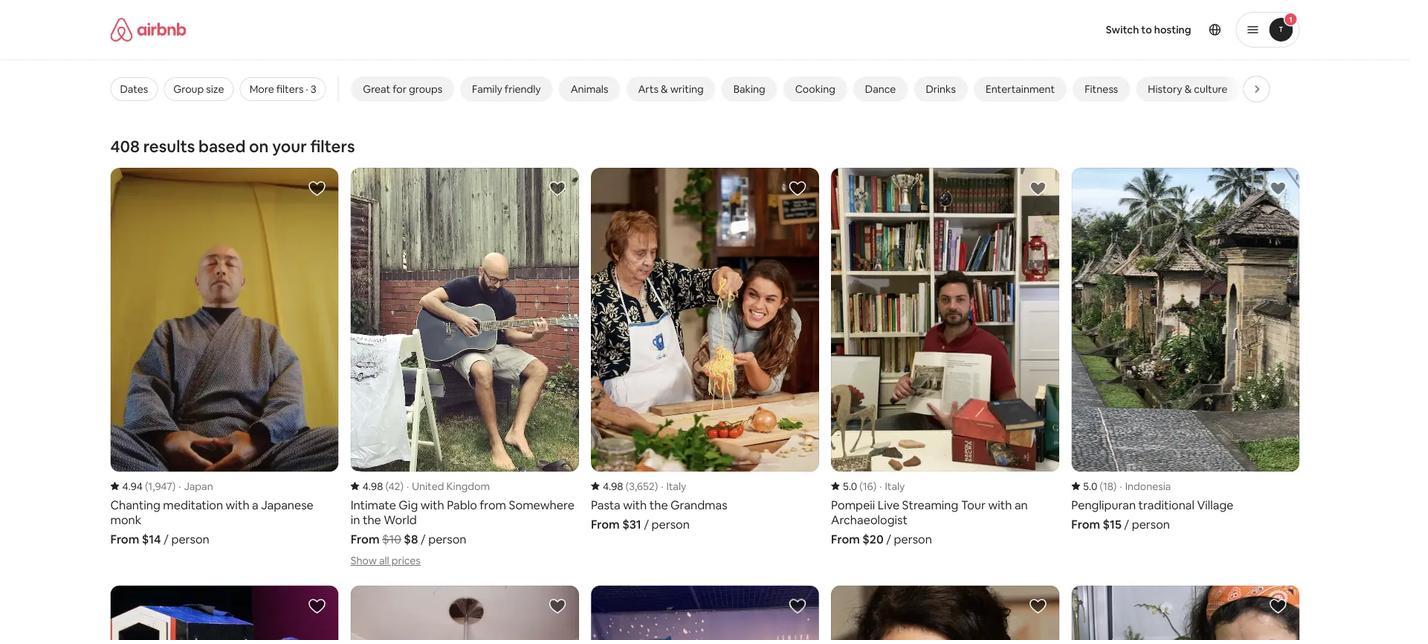 Task type: describe. For each thing, give the bounding box(es) containing it.
) for from $15
[[1113, 480, 1117, 493]]

from $15 / person
[[1071, 517, 1170, 533]]

rating 5.0 out of 5; 16 reviews image
[[831, 480, 877, 493]]

for
[[392, 83, 406, 96]]

person for from $20 / person
[[894, 532, 932, 548]]

& for arts
[[660, 83, 668, 96]]

fitness
[[1084, 83, 1118, 96]]

baking
[[733, 83, 765, 96]]

show
[[351, 555, 377, 568]]

3
[[311, 83, 316, 96]]

great
[[363, 83, 390, 96]]

chanting meditation with a japanese monk group
[[110, 168, 339, 548]]

) for from $31
[[655, 480, 658, 493]]

1
[[1289, 14, 1292, 24]]

all
[[379, 555, 389, 568]]

/ for from $31
[[644, 517, 649, 533]]

· italy for from $31
[[661, 480, 686, 493]]

fitness button
[[1072, 77, 1130, 102]]

your
[[272, 136, 307, 157]]

friendly
[[504, 83, 541, 96]]

magic button
[[1245, 77, 1298, 102]]

( for from $14
[[145, 480, 148, 493]]

prices
[[392, 555, 421, 568]]

4.98 for from
[[363, 480, 383, 493]]

great for groups
[[363, 83, 442, 96]]

· italy for from $20
[[880, 480, 905, 493]]

1 button
[[1236, 12, 1300, 48]]

from $14 / person
[[110, 532, 209, 548]]

1 vertical spatial filters
[[310, 136, 355, 157]]

group size
[[173, 83, 224, 96]]

profile element
[[834, 0, 1300, 59]]

arts & writing element
[[638, 83, 703, 96]]

show all prices button
[[351, 555, 421, 568]]

history
[[1148, 83, 1182, 96]]

size
[[206, 83, 224, 96]]

· japan
[[179, 480, 213, 493]]

on
[[249, 136, 269, 157]]

family friendly
[[472, 83, 541, 96]]

· for from $15
[[1120, 480, 1122, 493]]

save this experience image inside the penglipuran traditional village group
[[1269, 180, 1287, 198]]

hosting
[[1154, 23, 1191, 36]]

pasta with the grandmas group
[[591, 168, 819, 533]]

to
[[1141, 23, 1152, 36]]

· left 3
[[306, 83, 308, 96]]

indonesia
[[1125, 480, 1171, 493]]

save this experience image inside pompeii live streaming tour with an archaeologist group
[[1029, 180, 1047, 198]]

5.0 for $15
[[1083, 480, 1097, 493]]

italy for from $20
[[885, 480, 905, 493]]

save this experience image for from $31
[[789, 180, 807, 198]]

history & culture element
[[1148, 83, 1227, 96]]

baking element
[[733, 83, 765, 96]]

from for from $15 / person
[[1071, 517, 1100, 533]]

dates
[[120, 83, 148, 96]]

dance button
[[853, 77, 908, 102]]

rating 5.0 out of 5; 18 reviews image
[[1071, 480, 1117, 493]]

penglipuran traditional village group
[[1071, 168, 1300, 533]]

from $20 / person
[[831, 532, 932, 548]]

more filters · 3
[[249, 83, 316, 96]]

rating 4.98 out of 5; 3,652 reviews image
[[591, 480, 658, 493]]

) for from $20
[[873, 480, 877, 493]]

$31
[[622, 517, 641, 533]]

history & culture button
[[1136, 77, 1239, 102]]

$10
[[382, 532, 401, 548]]

) for from $14
[[172, 480, 176, 493]]

16
[[863, 480, 873, 493]]

0 horizontal spatial filters
[[276, 83, 304, 96]]

more
[[249, 83, 274, 96]]

family
[[472, 83, 502, 96]]

person for from $31 / person
[[651, 517, 690, 533]]

results
[[143, 136, 195, 157]]

4.94
[[122, 480, 143, 493]]

animals
[[570, 83, 608, 96]]

from for from $20 / person
[[831, 532, 860, 548]]

from for from $14 / person
[[110, 532, 139, 548]]



Task type: vqa. For each thing, say whether or not it's contained in the screenshot.
method
no



Task type: locate. For each thing, give the bounding box(es) containing it.
family friendly button
[[460, 77, 552, 102]]

2 ( from the left
[[385, 480, 388, 493]]

cooking button
[[783, 77, 847, 102]]

· left japan
[[179, 480, 181, 493]]

save this experience image
[[1029, 180, 1047, 198], [1269, 180, 1287, 198], [308, 598, 326, 616], [549, 598, 566, 616], [1029, 598, 1047, 616]]

2 5.0 from the left
[[1083, 480, 1097, 493]]

0 horizontal spatial &
[[660, 83, 668, 96]]

408 results based on your filters
[[110, 136, 355, 157]]

filters
[[276, 83, 304, 96], [310, 136, 355, 157]]

switch to hosting
[[1106, 23, 1191, 36]]

pompeii live streaming tour with an archaeologist group
[[831, 168, 1059, 548]]

4.98 left 3,652
[[603, 480, 623, 493]]

$8
[[404, 532, 418, 548]]

1 horizontal spatial · italy
[[880, 480, 905, 493]]

3 ( from the left
[[626, 480, 629, 493]]

baking button
[[721, 77, 777, 102]]

rating 4.98 out of 5; 42 reviews image
[[351, 480, 404, 493]]

$15
[[1103, 517, 1122, 533]]

) up from $31 / person
[[655, 480, 658, 493]]

from
[[591, 517, 620, 533], [1071, 517, 1100, 533], [110, 532, 139, 548], [351, 532, 379, 548], [831, 532, 860, 548]]

/
[[644, 517, 649, 533], [1124, 517, 1129, 533], [164, 532, 169, 548], [421, 532, 426, 548], [886, 532, 891, 548]]

& for history
[[1184, 83, 1191, 96]]

0 vertical spatial filters
[[276, 83, 304, 96]]

( inside pasta with the grandmas group
[[626, 480, 629, 493]]

& right arts
[[660, 83, 668, 96]]

/ right $15
[[1124, 517, 1129, 533]]

( inside "intimate gig with pablo from somewhere in the world" group
[[385, 480, 388, 493]]

dance
[[865, 83, 896, 96]]

from inside chanting meditation with a japanese monk group
[[110, 532, 139, 548]]

cooking element
[[795, 83, 835, 96]]

arts & writing button
[[626, 77, 715, 102]]

/ for from $14
[[164, 532, 169, 548]]

· inside pompeii live streaming tour with an archaeologist group
[[880, 480, 882, 493]]

5.0 inside pompeii live streaming tour with an archaeologist group
[[843, 480, 857, 493]]

·
[[306, 83, 308, 96], [179, 480, 181, 493], [407, 480, 409, 493], [661, 480, 663, 493], [880, 480, 882, 493], [1120, 480, 1122, 493]]

4 ( from the left
[[860, 480, 863, 493]]

dance element
[[865, 83, 896, 96]]

( left united
[[385, 480, 388, 493]]

) inside pompeii live streaming tour with an archaeologist group
[[873, 480, 877, 493]]

3,652
[[629, 480, 655, 493]]

family friendly element
[[472, 83, 541, 96]]

magic element
[[1257, 83, 1286, 96]]

1 & from the left
[[660, 83, 668, 96]]

person right $8
[[428, 532, 466, 548]]

) inside chanting meditation with a japanese monk group
[[172, 480, 176, 493]]

· italy inside pasta with the grandmas group
[[661, 480, 686, 493]]

5 ) from the left
[[1113, 480, 1117, 493]]

group
[[173, 83, 204, 96]]

group size button
[[164, 77, 234, 101]]

4.98 inside "intimate gig with pablo from somewhere in the world" group
[[363, 480, 383, 493]]

groups
[[408, 83, 442, 96]]

kingdom
[[446, 480, 490, 493]]

entertainment button
[[973, 77, 1066, 102]]

from inside the penglipuran traditional village group
[[1071, 517, 1100, 533]]

italy
[[666, 480, 686, 493], [885, 480, 905, 493]]

save this experience image for from $14
[[308, 180, 326, 198]]

5.0
[[843, 480, 857, 493], [1083, 480, 1097, 493]]

/ inside pasta with the grandmas group
[[644, 517, 649, 533]]

· italy right 3,652
[[661, 480, 686, 493]]

4.98 ( 42 )
[[363, 480, 404, 493]]

· for from
[[407, 480, 409, 493]]

· inside the penglipuran traditional village group
[[1120, 480, 1122, 493]]

1 horizontal spatial filters
[[310, 136, 355, 157]]

· indonesia
[[1120, 480, 1171, 493]]

· right 42
[[407, 480, 409, 493]]

4.98 inside pasta with the grandmas group
[[603, 480, 623, 493]]

great for groups element
[[363, 83, 442, 96]]

1 italy from the left
[[666, 480, 686, 493]]

( for from $20
[[860, 480, 863, 493]]

4.98
[[363, 480, 383, 493], [603, 480, 623, 493]]

5.0 for $20
[[843, 480, 857, 493]]

based
[[198, 136, 246, 157]]

2 · italy from the left
[[880, 480, 905, 493]]

from up show
[[351, 532, 379, 548]]

1 horizontal spatial &
[[1184, 83, 1191, 96]]

/ right $20
[[886, 532, 891, 548]]

· united kingdom
[[407, 480, 490, 493]]

person right the $14
[[171, 532, 209, 548]]

0 horizontal spatial · italy
[[661, 480, 686, 493]]

person inside pompeii live streaming tour with an archaeologist group
[[894, 532, 932, 548]]

from $10 $8 / person show all prices
[[351, 532, 466, 568]]

) inside "intimate gig with pablo from somewhere in the world" group
[[400, 480, 404, 493]]

united
[[412, 480, 444, 493]]

2 ) from the left
[[400, 480, 404, 493]]

person right $31
[[651, 517, 690, 533]]

filters left 3
[[276, 83, 304, 96]]

great for groups button
[[351, 77, 454, 102]]

drinks element
[[925, 83, 956, 96]]

· inside pasta with the grandmas group
[[661, 480, 663, 493]]

intimate gig with pablo from somewhere in the world group
[[351, 168, 579, 568]]

0 horizontal spatial 5.0
[[843, 480, 857, 493]]

( inside chanting meditation with a japanese monk group
[[145, 480, 148, 493]]

42
[[388, 480, 400, 493]]

$14
[[142, 532, 161, 548]]

4 ) from the left
[[873, 480, 877, 493]]

&
[[660, 83, 668, 96], [1184, 83, 1191, 96]]

/ for from $20
[[886, 532, 891, 548]]

) left united
[[400, 480, 404, 493]]

/ inside from $10 $8 / person show all prices
[[421, 532, 426, 548]]

· inside chanting meditation with a japanese monk group
[[179, 480, 181, 493]]

person inside pasta with the grandmas group
[[651, 517, 690, 533]]

)
[[172, 480, 176, 493], [400, 480, 404, 493], [655, 480, 658, 493], [873, 480, 877, 493], [1113, 480, 1117, 493]]

· for from $20
[[880, 480, 882, 493]]

2 italy from the left
[[885, 480, 905, 493]]

from left $15
[[1071, 517, 1100, 533]]

person for from $14 / person
[[171, 532, 209, 548]]

italy inside pasta with the grandmas group
[[666, 480, 686, 493]]

entertainment
[[985, 83, 1055, 96]]

1 4.98 from the left
[[363, 480, 383, 493]]

) left · japan in the left of the page
[[172, 480, 176, 493]]

18
[[1103, 480, 1113, 493]]

408
[[110, 136, 140, 157]]

$20
[[863, 532, 884, 548]]

person
[[651, 517, 690, 533], [1132, 517, 1170, 533], [171, 532, 209, 548], [428, 532, 466, 548], [894, 532, 932, 548]]

1,947
[[148, 480, 172, 493]]

· italy right 16
[[880, 480, 905, 493]]

( for from
[[385, 480, 388, 493]]

person inside from $10 $8 / person show all prices
[[428, 532, 466, 548]]

switch
[[1106, 23, 1139, 36]]

1 ( from the left
[[145, 480, 148, 493]]

( for from $15
[[1100, 480, 1103, 493]]

/ inside pompeii live streaming tour with an archaeologist group
[[886, 532, 891, 548]]

cooking
[[795, 83, 835, 96]]

italy for from $31
[[666, 480, 686, 493]]

1 horizontal spatial 5.0
[[1083, 480, 1097, 493]]

japan
[[184, 480, 213, 493]]

from inside pompeii live streaming tour with an archaeologist group
[[831, 532, 860, 548]]

5.0 left 16
[[843, 480, 857, 493]]

0 horizontal spatial 4.98
[[363, 480, 383, 493]]

1 horizontal spatial 4.98
[[603, 480, 623, 493]]

( up $15
[[1100, 480, 1103, 493]]

· italy
[[661, 480, 686, 493], [880, 480, 905, 493]]

from left the $14
[[110, 532, 139, 548]]

( for from $31
[[626, 480, 629, 493]]

· right 16
[[880, 480, 882, 493]]

italy right 16
[[885, 480, 905, 493]]

switch to hosting link
[[1097, 14, 1200, 45]]

fitness element
[[1084, 83, 1118, 96]]

· for from $31
[[661, 480, 663, 493]]

writing
[[670, 83, 703, 96]]

4.98 for from $31
[[603, 480, 623, 493]]

2 4.98 from the left
[[603, 480, 623, 493]]

from left $20
[[831, 532, 860, 548]]

3 ) from the left
[[655, 480, 658, 493]]

from left $31
[[591, 517, 620, 533]]

history & culture
[[1148, 83, 1227, 96]]

) inside pasta with the grandmas group
[[655, 480, 658, 493]]

/ inside chanting meditation with a japanese monk group
[[164, 532, 169, 548]]

) for from
[[400, 480, 404, 493]]

entertainment element
[[985, 83, 1055, 96]]

(
[[145, 480, 148, 493], [385, 480, 388, 493], [626, 480, 629, 493], [860, 480, 863, 493], [1100, 480, 1103, 493]]

from inside from $10 $8 / person show all prices
[[351, 532, 379, 548]]

person down indonesia
[[1132, 517, 1170, 533]]

dates button
[[110, 77, 158, 101]]

1 · italy from the left
[[661, 480, 686, 493]]

( inside pompeii live streaming tour with an archaeologist group
[[860, 480, 863, 493]]

person for from $15 / person
[[1132, 517, 1170, 533]]

save this experience image for from
[[549, 180, 566, 198]]

( inside the penglipuran traditional village group
[[1100, 480, 1103, 493]]

/ right $31
[[644, 517, 649, 533]]

4.98 ( 3,652 )
[[603, 480, 658, 493]]

1 ) from the left
[[172, 480, 176, 493]]

· italy inside pompeii live streaming tour with an archaeologist group
[[880, 480, 905, 493]]

magic
[[1257, 83, 1286, 96]]

) left · indonesia
[[1113, 480, 1117, 493]]

person inside the penglipuran traditional village group
[[1132, 517, 1170, 533]]

drinks
[[925, 83, 956, 96]]

from for from $10 $8 / person show all prices
[[351, 532, 379, 548]]

rating 4.94 out of 5; 1,947 reviews image
[[110, 480, 176, 493]]

· right 3,652
[[661, 480, 663, 493]]

( up $31
[[626, 480, 629, 493]]

( right 4.94
[[145, 480, 148, 493]]

2 & from the left
[[1184, 83, 1191, 96]]

/ inside the penglipuran traditional village group
[[1124, 517, 1129, 533]]

drinks button
[[913, 77, 967, 102]]

from for from $31 / person
[[591, 517, 620, 533]]

culture
[[1194, 83, 1227, 96]]

animals element
[[570, 83, 608, 96]]

( up $20
[[860, 480, 863, 493]]

) up $20
[[873, 480, 877, 493]]

) inside the penglipuran traditional village group
[[1113, 480, 1117, 493]]

save this experience image
[[308, 180, 326, 198], [549, 180, 566, 198], [789, 180, 807, 198], [789, 598, 807, 616], [1269, 598, 1287, 616]]

italy right 3,652
[[666, 480, 686, 493]]

5.0 inside the penglipuran traditional village group
[[1083, 480, 1097, 493]]

· right 18
[[1120, 480, 1122, 493]]

5.0 ( 16 )
[[843, 480, 877, 493]]

1 5.0 from the left
[[843, 480, 857, 493]]

from inside pasta with the grandmas group
[[591, 517, 620, 533]]

italy inside pompeii live streaming tour with an archaeologist group
[[885, 480, 905, 493]]

4.94 ( 1,947 )
[[122, 480, 176, 493]]

/ right $8
[[421, 532, 426, 548]]

/ for from $15
[[1124, 517, 1129, 533]]

& left culture
[[1184, 83, 1191, 96]]

person right $20
[[894, 532, 932, 548]]

5.0 left 18
[[1083, 480, 1097, 493]]

filters right your on the top of page
[[310, 136, 355, 157]]

5 ( from the left
[[1100, 480, 1103, 493]]

· for from $14
[[179, 480, 181, 493]]

from $31 / person
[[591, 517, 690, 533]]

0 horizontal spatial italy
[[666, 480, 686, 493]]

arts & writing
[[638, 83, 703, 96]]

4.98 left 42
[[363, 480, 383, 493]]

animals button
[[558, 77, 620, 102]]

arts
[[638, 83, 658, 96]]

1 horizontal spatial italy
[[885, 480, 905, 493]]

· inside "intimate gig with pablo from somewhere in the world" group
[[407, 480, 409, 493]]

5.0 ( 18 )
[[1083, 480, 1117, 493]]

person inside chanting meditation with a japanese monk group
[[171, 532, 209, 548]]

/ right the $14
[[164, 532, 169, 548]]



